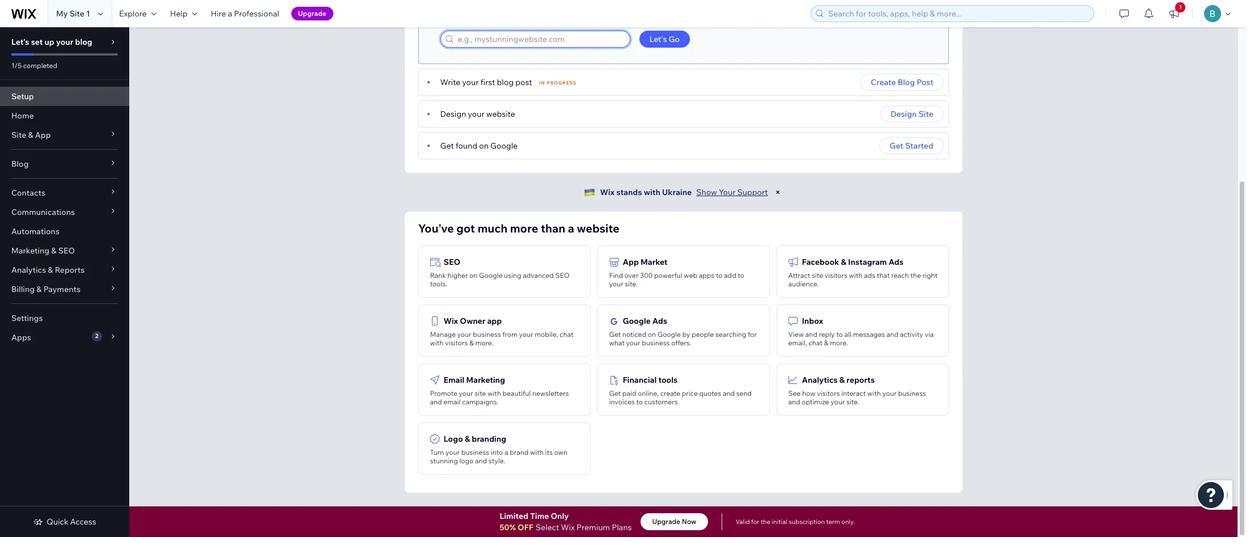 Task type: locate. For each thing, give the bounding box(es) containing it.
0 vertical spatial app
[[35, 130, 51, 140]]

1 vertical spatial seo
[[444, 257, 461, 267]]

upgrade inside upgrade button
[[298, 9, 327, 18]]

0 horizontal spatial marketing
[[11, 246, 49, 256]]

on right found
[[479, 141, 489, 151]]

let's left the go
[[650, 34, 667, 44]]

ads up reach
[[889, 257, 904, 267]]

for
[[748, 330, 757, 339], [752, 518, 760, 526]]

with left its
[[530, 448, 544, 457]]

1 design from the left
[[440, 109, 466, 119]]

to
[[716, 271, 723, 280], [738, 271, 745, 280], [837, 330, 843, 339], [637, 398, 643, 406]]

limited
[[500, 511, 529, 521]]

billing & payments
[[11, 284, 81, 294]]

1 vertical spatial on
[[470, 271, 478, 280]]

ads
[[864, 271, 876, 280]]

chat right email,
[[809, 339, 823, 347]]

completed
[[23, 61, 57, 70]]

0 vertical spatial wix
[[600, 187, 615, 197]]

0 vertical spatial site
[[812, 271, 824, 280]]

0 vertical spatial analytics
[[11, 265, 46, 275]]

a
[[228, 9, 232, 19], [568, 221, 575, 235], [505, 448, 508, 457]]

much
[[478, 221, 508, 235]]

up
[[45, 37, 54, 47]]

site & app
[[11, 130, 51, 140]]

site. for market
[[625, 280, 638, 288]]

& down owner
[[470, 339, 474, 347]]

0 vertical spatial visitors
[[825, 271, 848, 280]]

on inside get noticed on google by people searching for what your business offers.
[[648, 330, 656, 339]]

quotes
[[700, 389, 722, 398]]

ads
[[889, 257, 904, 267], [653, 316, 668, 326]]

for right valid
[[752, 518, 760, 526]]

0 vertical spatial seo
[[58, 246, 75, 256]]

site down facebook
[[812, 271, 824, 280]]

with inside turn your business into a brand with its own stunning logo and style.
[[530, 448, 544, 457]]

1 horizontal spatial upgrade
[[652, 517, 681, 526]]

wix down only
[[561, 522, 575, 533]]

with inside promote your site with beautiful newsletters and email campaigns.
[[488, 389, 501, 398]]

0 horizontal spatial a
[[228, 9, 232, 19]]

business inside see how visitors interact with your business and optimize your site.
[[899, 389, 927, 398]]

help button
[[163, 0, 204, 27]]

let's inside "sidebar" element
[[11, 37, 29, 47]]

google for noticed
[[658, 330, 681, 339]]

and inside see how visitors interact with your business and optimize your site.
[[789, 398, 801, 406]]

site down 'post'
[[919, 109, 934, 119]]

attract
[[789, 271, 811, 280]]

1 horizontal spatial wix
[[561, 522, 575, 533]]

1 horizontal spatial 1
[[1179, 3, 1182, 11]]

blog left 'post'
[[898, 77, 915, 87]]

blog right first
[[497, 77, 514, 87]]

0 vertical spatial the
[[911, 271, 921, 280]]

google left using
[[479, 271, 503, 280]]

upgrade left now at the right bottom
[[652, 517, 681, 526]]

& right logo
[[465, 434, 470, 444]]

post
[[516, 77, 532, 87]]

write your first blog post
[[440, 77, 532, 87]]

get for get started
[[890, 141, 904, 151]]

with inside manage your business from your mobile, chat with visitors & more.
[[430, 339, 444, 347]]

& down home
[[28, 130, 33, 140]]

and left activity
[[887, 330, 899, 339]]

found
[[456, 141, 478, 151]]

ads up get noticed on google by people searching for what your business offers.
[[653, 316, 668, 326]]

financial tools
[[623, 375, 678, 385]]

app up over
[[623, 257, 639, 267]]

with down reports
[[868, 389, 881, 398]]

google
[[491, 141, 518, 151], [479, 271, 503, 280], [623, 316, 651, 326], [658, 330, 681, 339]]

marketing up promote your site with beautiful newsletters and email campaigns.
[[466, 375, 505, 385]]

0 horizontal spatial site.
[[625, 280, 638, 288]]

your down email marketing
[[459, 389, 473, 398]]

to left all
[[837, 330, 843, 339]]

on right higher at the left
[[470, 271, 478, 280]]

the left right
[[911, 271, 921, 280]]

more. inside manage your business from your mobile, chat with visitors & more.
[[476, 339, 494, 347]]

google right found
[[491, 141, 518, 151]]

your right interact
[[883, 389, 897, 398]]

1 horizontal spatial let's
[[650, 34, 667, 44]]

e.g., mystunningwebsite.com field
[[455, 31, 626, 47]]

chat
[[560, 330, 574, 339], [809, 339, 823, 347]]

with left the beautiful
[[488, 389, 501, 398]]

my site 1
[[56, 9, 90, 19]]

0 vertical spatial website
[[486, 109, 515, 119]]

with inside attract site visitors with ads that reach the right audience.
[[849, 271, 863, 280]]

site. inside see how visitors interact with your business and optimize your site.
[[847, 398, 860, 406]]

seo up analytics & reports popup button
[[58, 246, 75, 256]]

select
[[536, 522, 559, 533]]

chat right the 'mobile,' on the left bottom of the page
[[560, 330, 574, 339]]

site. down reports
[[847, 398, 860, 406]]

seo up higher at the left
[[444, 257, 461, 267]]

2 horizontal spatial on
[[648, 330, 656, 339]]

site down home
[[11, 130, 26, 140]]

1
[[1179, 3, 1182, 11], [86, 9, 90, 19]]

powerful
[[655, 271, 683, 280]]

promote your site with beautiful newsletters and email campaigns.
[[430, 389, 569, 406]]

& left reports
[[48, 265, 53, 275]]

1 horizontal spatial design
[[891, 109, 917, 119]]

1 horizontal spatial seo
[[444, 257, 461, 267]]

google left 'by'
[[658, 330, 681, 339]]

online,
[[638, 389, 659, 398]]

analytics up billing
[[11, 265, 46, 275]]

post
[[917, 77, 934, 87]]

let's
[[650, 34, 667, 44], [11, 37, 29, 47]]

settings
[[11, 313, 43, 323]]

your inside "sidebar" element
[[56, 37, 73, 47]]

1 horizontal spatial the
[[911, 271, 921, 280]]

1 vertical spatial site
[[919, 109, 934, 119]]

business
[[473, 330, 501, 339], [642, 339, 670, 347], [899, 389, 927, 398], [462, 448, 489, 457]]

site down email marketing
[[475, 389, 486, 398]]

my
[[56, 9, 68, 19]]

visitors for analytics
[[817, 389, 840, 398]]

1 horizontal spatial chat
[[809, 339, 823, 347]]

initial
[[772, 518, 788, 526]]

to right invoices
[[637, 398, 643, 406]]

1 vertical spatial for
[[752, 518, 760, 526]]

1 horizontal spatial more.
[[830, 339, 848, 347]]

blog up contacts
[[11, 159, 29, 169]]

analytics for analytics & reports
[[802, 375, 838, 385]]

0 horizontal spatial wix
[[444, 316, 458, 326]]

turn
[[430, 448, 444, 457]]

facebook
[[802, 257, 840, 267]]

more. down app
[[476, 339, 494, 347]]

upgrade inside the upgrade now button
[[652, 517, 681, 526]]

blog down my site 1
[[75, 37, 92, 47]]

visitors inside see how visitors interact with your business and optimize your site.
[[817, 389, 840, 398]]

site inside button
[[919, 109, 934, 119]]

upgrade now button
[[641, 513, 708, 530]]

get started button
[[880, 137, 944, 154]]

blog inside dropdown button
[[11, 159, 29, 169]]

site inside popup button
[[11, 130, 26, 140]]

app market
[[623, 257, 668, 267]]

get inside get noticed on google by people searching for what your business offers.
[[609, 330, 621, 339]]

1 vertical spatial marketing
[[466, 375, 505, 385]]

your down logo
[[446, 448, 460, 457]]

first
[[481, 77, 495, 87]]

0 horizontal spatial design
[[440, 109, 466, 119]]

2 vertical spatial a
[[505, 448, 508, 457]]

1 horizontal spatial site
[[812, 271, 824, 280]]

style.
[[489, 457, 506, 465]]

site. inside find over 300 powerful web apps to add to your site.
[[625, 280, 638, 288]]

0 vertical spatial upgrade
[[298, 9, 327, 18]]

1 vertical spatial a
[[568, 221, 575, 235]]

setup
[[11, 91, 34, 102]]

billing & payments button
[[0, 280, 129, 299]]

seo right the advanced
[[556, 271, 570, 280]]

stunning
[[430, 457, 458, 465]]

0 vertical spatial on
[[479, 141, 489, 151]]

price
[[682, 389, 698, 398]]

your down owner
[[458, 330, 472, 339]]

& up interact
[[840, 375, 845, 385]]

1 vertical spatial ads
[[653, 316, 668, 326]]

analytics for analytics & reports
[[11, 265, 46, 275]]

analytics inside popup button
[[11, 265, 46, 275]]

and down "inbox"
[[806, 330, 818, 339]]

you've
[[418, 221, 454, 235]]

1 vertical spatial upgrade
[[652, 517, 681, 526]]

more. left messages at the bottom right of the page
[[830, 339, 848, 347]]

1 vertical spatial blog
[[11, 159, 29, 169]]

and left the email
[[430, 398, 442, 406]]

the inside attract site visitors with ads that reach the right audience.
[[911, 271, 921, 280]]

0 horizontal spatial upgrade
[[298, 9, 327, 18]]

app down home link
[[35, 130, 51, 140]]

a inside 'hire a professional' link
[[228, 9, 232, 19]]

2 horizontal spatial seo
[[556, 271, 570, 280]]

contacts button
[[0, 183, 129, 202]]

site. for &
[[847, 398, 860, 406]]

2 horizontal spatial wix
[[600, 187, 615, 197]]

0 horizontal spatial chat
[[560, 330, 574, 339]]

google inside get noticed on google by people searching for what your business offers.
[[658, 330, 681, 339]]

2 vertical spatial seo
[[556, 271, 570, 280]]

wix stands with ukraine show your support
[[600, 187, 768, 197]]

0 vertical spatial blog
[[898, 77, 915, 87]]

visitors inside attract site visitors with ads that reach the right audience.
[[825, 271, 848, 280]]

your inside promote your site with beautiful newsletters and email campaigns.
[[459, 389, 473, 398]]

your left over
[[609, 280, 624, 288]]

2 vertical spatial visitors
[[817, 389, 840, 398]]

and right logo
[[475, 457, 487, 465]]

1 vertical spatial analytics
[[802, 375, 838, 385]]

1/5
[[11, 61, 22, 70]]

turn your business into a brand with its own stunning logo and style.
[[430, 448, 568, 465]]

2 horizontal spatial site
[[919, 109, 934, 119]]

0 horizontal spatial app
[[35, 130, 51, 140]]

get for get paid online, create price quotes and send invoices to customers.
[[609, 389, 621, 398]]

2 vertical spatial site
[[11, 130, 26, 140]]

visitors down analytics & reports
[[817, 389, 840, 398]]

design inside button
[[891, 109, 917, 119]]

explore
[[119, 9, 147, 19]]

support
[[738, 187, 768, 197]]

upgrade now
[[652, 517, 697, 526]]

0 vertical spatial marketing
[[11, 246, 49, 256]]

own
[[555, 448, 568, 457]]

0 horizontal spatial site
[[11, 130, 26, 140]]

2 vertical spatial wix
[[561, 522, 575, 533]]

contacts
[[11, 188, 45, 198]]

let's for let's set up your blog
[[11, 37, 29, 47]]

& for site & app
[[28, 130, 33, 140]]

website right than
[[577, 221, 620, 235]]

& inside dropdown button
[[51, 246, 56, 256]]

apps
[[11, 332, 31, 343]]

wix up manage
[[444, 316, 458, 326]]

google for higher
[[479, 271, 503, 280]]

hire a professional link
[[204, 0, 286, 27]]

your inside turn your business into a brand with its own stunning logo and style.
[[446, 448, 460, 457]]

1 horizontal spatial a
[[505, 448, 508, 457]]

1 vertical spatial the
[[761, 518, 771, 526]]

get left started
[[890, 141, 904, 151]]

1 vertical spatial app
[[623, 257, 639, 267]]

get inside get paid online, create price quotes and send invoices to customers.
[[609, 389, 621, 398]]

your inside find over 300 powerful web apps to add to your site.
[[609, 280, 624, 288]]

your right the from
[[519, 330, 533, 339]]

for right searching at the right bottom of page
[[748, 330, 757, 339]]

1 horizontal spatial site
[[70, 9, 84, 19]]

& for marketing & seo
[[51, 246, 56, 256]]

& for logo & branding
[[465, 434, 470, 444]]

your right up
[[56, 37, 73, 47]]

to left add
[[716, 271, 723, 280]]

sidebar element
[[0, 27, 129, 537]]

0 horizontal spatial blog
[[11, 159, 29, 169]]

& left all
[[824, 339, 829, 347]]

analytics
[[11, 265, 46, 275], [802, 375, 838, 385]]

0 vertical spatial site
[[70, 9, 84, 19]]

get left noticed
[[609, 330, 621, 339]]

site inside attract site visitors with ads that reach the right audience.
[[812, 271, 824, 280]]

& right facebook
[[841, 257, 847, 267]]

a right hire
[[228, 9, 232, 19]]

for inside get noticed on google by people searching for what your business offers.
[[748, 330, 757, 339]]

1 horizontal spatial on
[[479, 141, 489, 151]]

with up promote
[[430, 339, 444, 347]]

newsletters
[[533, 389, 569, 398]]

let's inside the let's go button
[[650, 34, 667, 44]]

audience.
[[789, 280, 819, 288]]

1 vertical spatial wix
[[444, 316, 458, 326]]

higher
[[448, 271, 468, 280]]

0 vertical spatial ads
[[889, 257, 904, 267]]

0 horizontal spatial site
[[475, 389, 486, 398]]

on inside rank higher on google using advanced seo tools.
[[470, 271, 478, 280]]

design down write
[[440, 109, 466, 119]]

access
[[70, 517, 96, 527]]

& up analytics & reports
[[51, 246, 56, 256]]

2 more. from the left
[[830, 339, 848, 347]]

1 vertical spatial site
[[475, 389, 486, 398]]

app
[[487, 316, 502, 326]]

1 more. from the left
[[476, 339, 494, 347]]

stands
[[617, 187, 642, 197]]

1 button
[[1162, 0, 1187, 27]]

marketing down automations at the left of page
[[11, 246, 49, 256]]

on for higher
[[470, 271, 478, 280]]

& inside manage your business from your mobile, chat with visitors & more.
[[470, 339, 474, 347]]

and left send
[[723, 389, 735, 398]]

a right into
[[505, 448, 508, 457]]

design for design your website
[[440, 109, 466, 119]]

& for billing & payments
[[36, 284, 42, 294]]

visitors down owner
[[445, 339, 468, 347]]

& right billing
[[36, 284, 42, 294]]

website down first
[[486, 109, 515, 119]]

to inside get paid online, create price quotes and send invoices to customers.
[[637, 398, 643, 406]]

0 horizontal spatial analytics
[[11, 265, 46, 275]]

upgrade right professional
[[298, 9, 327, 18]]

0 vertical spatial blog
[[75, 37, 92, 47]]

google ads
[[623, 316, 668, 326]]

business inside turn your business into a brand with its own stunning logo and style.
[[462, 448, 489, 457]]

site for my
[[70, 9, 84, 19]]

0 horizontal spatial on
[[470, 271, 478, 280]]

site inside promote your site with beautiful newsletters and email campaigns.
[[475, 389, 486, 398]]

get left found
[[440, 141, 454, 151]]

0 vertical spatial a
[[228, 9, 232, 19]]

get noticed on google by people searching for what your business offers.
[[609, 330, 757, 347]]

premium
[[577, 522, 610, 533]]

chat inside view and reply to all messages and activity via email, chat & more.
[[809, 339, 823, 347]]

1 vertical spatial visitors
[[445, 339, 468, 347]]

visitors down facebook
[[825, 271, 848, 280]]

1 horizontal spatial analytics
[[802, 375, 838, 385]]

1 vertical spatial website
[[577, 221, 620, 235]]

design down create blog post
[[891, 109, 917, 119]]

& for analytics & reports
[[48, 265, 53, 275]]

2 vertical spatial on
[[648, 330, 656, 339]]

rank
[[430, 271, 446, 280]]

with
[[644, 187, 661, 197], [849, 271, 863, 280], [430, 339, 444, 347], [488, 389, 501, 398], [868, 389, 881, 398], [530, 448, 544, 457]]

upgrade for upgrade
[[298, 9, 327, 18]]

0 horizontal spatial more.
[[476, 339, 494, 347]]

setup link
[[0, 87, 129, 106]]

get for get found on google
[[440, 141, 454, 151]]

0 horizontal spatial seo
[[58, 246, 75, 256]]

on down google ads
[[648, 330, 656, 339]]

visitors inside manage your business from your mobile, chat with visitors & more.
[[445, 339, 468, 347]]

a inside turn your business into a brand with its own stunning logo and style.
[[505, 448, 508, 457]]

1 vertical spatial site.
[[847, 398, 860, 406]]

email
[[444, 375, 465, 385]]

marketing & seo button
[[0, 241, 129, 260]]

your right the what
[[627, 339, 641, 347]]

progress
[[547, 80, 577, 86]]

1 horizontal spatial blog
[[898, 77, 915, 87]]

0 vertical spatial for
[[748, 330, 757, 339]]

get left paid
[[609, 389, 621, 398]]

tools
[[659, 375, 678, 385]]

marketing & seo
[[11, 246, 75, 256]]

off
[[518, 522, 534, 533]]

and inside get paid online, create price quotes and send invoices to customers.
[[723, 389, 735, 398]]

the left the initial
[[761, 518, 771, 526]]

1 horizontal spatial site.
[[847, 398, 860, 406]]

1 horizontal spatial ads
[[889, 257, 904, 267]]

and left "how"
[[789, 398, 801, 406]]

site right my
[[70, 9, 84, 19]]

your up get found on google
[[468, 109, 485, 119]]

get inside button
[[890, 141, 904, 151]]

0 horizontal spatial blog
[[75, 37, 92, 47]]

1 vertical spatial blog
[[497, 77, 514, 87]]

a right than
[[568, 221, 575, 235]]

term
[[827, 518, 840, 526]]

google inside rank higher on google using advanced seo tools.
[[479, 271, 503, 280]]

0 horizontal spatial let's
[[11, 37, 29, 47]]

noticed
[[623, 330, 647, 339]]

0 vertical spatial site.
[[625, 280, 638, 288]]

& for analytics & reports
[[840, 375, 845, 385]]

site. left 300
[[625, 280, 638, 288]]

1 horizontal spatial blog
[[497, 77, 514, 87]]

how
[[803, 389, 816, 398]]

email marketing
[[444, 375, 505, 385]]

analytics up "how"
[[802, 375, 838, 385]]

to inside view and reply to all messages and activity via email, chat & more.
[[837, 330, 843, 339]]

2 design from the left
[[891, 109, 917, 119]]

upgrade for upgrade now
[[652, 517, 681, 526]]

with down the facebook & instagram ads
[[849, 271, 863, 280]]

wix left stands
[[600, 187, 615, 197]]

let's left set
[[11, 37, 29, 47]]

help
[[170, 9, 188, 19]]



Task type: describe. For each thing, give the bounding box(es) containing it.
analytics & reports button
[[0, 260, 129, 280]]

1 horizontal spatial app
[[623, 257, 639, 267]]

Search for tools, apps, help & more... field
[[825, 6, 1091, 22]]

chat inside manage your business from your mobile, chat with visitors & more.
[[560, 330, 574, 339]]

hire a professional
[[211, 9, 279, 19]]

valid
[[736, 518, 750, 526]]

let's for let's go
[[650, 34, 667, 44]]

now
[[682, 517, 697, 526]]

see how visitors interact with your business and optimize your site.
[[789, 389, 927, 406]]

ukraine
[[662, 187, 692, 197]]

facebook & instagram ads
[[802, 257, 904, 267]]

your down analytics & reports
[[831, 398, 845, 406]]

let's set up your blog
[[11, 37, 92, 47]]

more. inside view and reply to all messages and activity via email, chat & more.
[[830, 339, 848, 347]]

what
[[609, 339, 625, 347]]

home
[[11, 111, 34, 121]]

wix inside limited time only 50% off select wix premium plans
[[561, 522, 575, 533]]

campaigns.
[[462, 398, 499, 406]]

0 horizontal spatial the
[[761, 518, 771, 526]]

wix for wix stands with ukraine show your support
[[600, 187, 615, 197]]

2 horizontal spatial a
[[568, 221, 575, 235]]

seo inside dropdown button
[[58, 246, 75, 256]]

create
[[871, 77, 896, 87]]

50%
[[500, 522, 516, 533]]

communications
[[11, 207, 75, 217]]

add
[[724, 271, 737, 280]]

beautiful
[[503, 389, 531, 398]]

find
[[609, 271, 623, 280]]

wix for wix owner app
[[444, 316, 458, 326]]

1 horizontal spatial marketing
[[466, 375, 505, 385]]

subscription
[[789, 518, 825, 526]]

analytics & reports
[[11, 265, 85, 275]]

design for design site
[[891, 109, 917, 119]]

by
[[683, 330, 691, 339]]

find over 300 powerful web apps to add to your site.
[[609, 271, 745, 288]]

your inside get noticed on google by people searching for what your business offers.
[[627, 339, 641, 347]]

& for facebook & instagram ads
[[841, 257, 847, 267]]

quick access
[[47, 517, 96, 527]]

google for found
[[491, 141, 518, 151]]

tools.
[[430, 280, 448, 288]]

attract site visitors with ads that reach the right audience.
[[789, 271, 938, 288]]

over
[[625, 271, 639, 280]]

1/5 completed
[[11, 61, 57, 70]]

email
[[444, 398, 461, 406]]

brand
[[510, 448, 529, 457]]

blog inside "sidebar" element
[[75, 37, 92, 47]]

that
[[877, 271, 890, 280]]

invoices
[[609, 398, 635, 406]]

quick
[[47, 517, 68, 527]]

1 inside button
[[1179, 3, 1182, 11]]

let's go
[[650, 34, 680, 44]]

your left first
[[462, 77, 479, 87]]

with right stands
[[644, 187, 661, 197]]

in
[[539, 80, 545, 86]]

google up noticed
[[623, 316, 651, 326]]

automations
[[11, 226, 60, 237]]

financial
[[623, 375, 657, 385]]

on for found
[[479, 141, 489, 151]]

blog button
[[0, 154, 129, 174]]

visitors for facebook
[[825, 271, 848, 280]]

1 horizontal spatial website
[[577, 221, 620, 235]]

logo
[[444, 434, 463, 444]]

business inside manage your business from your mobile, chat with visitors & more.
[[473, 330, 501, 339]]

business inside get noticed on google by people searching for what your business offers.
[[642, 339, 670, 347]]

create blog post
[[871, 77, 934, 87]]

blog inside button
[[898, 77, 915, 87]]

hire
[[211, 9, 226, 19]]

seo inside rank higher on google using advanced seo tools.
[[556, 271, 570, 280]]

0 horizontal spatial 1
[[86, 9, 90, 19]]

app inside popup button
[[35, 130, 51, 140]]

rank higher on google using advanced seo tools.
[[430, 271, 570, 288]]

marketing inside dropdown button
[[11, 246, 49, 256]]

to right add
[[738, 271, 745, 280]]

send
[[737, 389, 752, 398]]

time
[[530, 511, 549, 521]]

design site button
[[881, 105, 944, 123]]

create
[[661, 389, 681, 398]]

site for design
[[919, 109, 934, 119]]

communications button
[[0, 202, 129, 222]]

started
[[906, 141, 934, 151]]

300
[[640, 271, 653, 280]]

view
[[789, 330, 804, 339]]

0 horizontal spatial website
[[486, 109, 515, 119]]

people
[[692, 330, 714, 339]]

get started
[[890, 141, 934, 151]]

and inside promote your site with beautiful newsletters and email campaigns.
[[430, 398, 442, 406]]

see
[[789, 389, 801, 398]]

view and reply to all messages and activity via email, chat & more.
[[789, 330, 934, 347]]

site & app button
[[0, 125, 129, 145]]

all
[[845, 330, 852, 339]]

customers.
[[645, 398, 680, 406]]

reply
[[819, 330, 835, 339]]

advanced
[[523, 271, 554, 280]]

logo & branding
[[444, 434, 507, 444]]

only
[[551, 511, 569, 521]]

valid for the initial subscription term only.
[[736, 518, 855, 526]]

paid
[[623, 389, 637, 398]]

and inside turn your business into a brand with its own stunning logo and style.
[[475, 457, 487, 465]]

get for get noticed on google by people searching for what your business offers.
[[609, 330, 621, 339]]

right
[[923, 271, 938, 280]]

limited time only 50% off select wix premium plans
[[500, 511, 632, 533]]

branding
[[472, 434, 507, 444]]

set
[[31, 37, 43, 47]]

reports
[[847, 375, 875, 385]]

on for noticed
[[648, 330, 656, 339]]

get paid online, create price quotes and send invoices to customers.
[[609, 389, 752, 406]]

reports
[[55, 265, 85, 275]]

owner
[[460, 316, 486, 326]]

& inside view and reply to all messages and activity via email, chat & more.
[[824, 339, 829, 347]]

0 horizontal spatial ads
[[653, 316, 668, 326]]

via
[[925, 330, 934, 339]]

reach
[[892, 271, 909, 280]]

with inside see how visitors interact with your business and optimize your site.
[[868, 389, 881, 398]]

into
[[491, 448, 503, 457]]

from
[[503, 330, 518, 339]]



Task type: vqa. For each thing, say whether or not it's contained in the screenshot.
second EDITOR from the top
no



